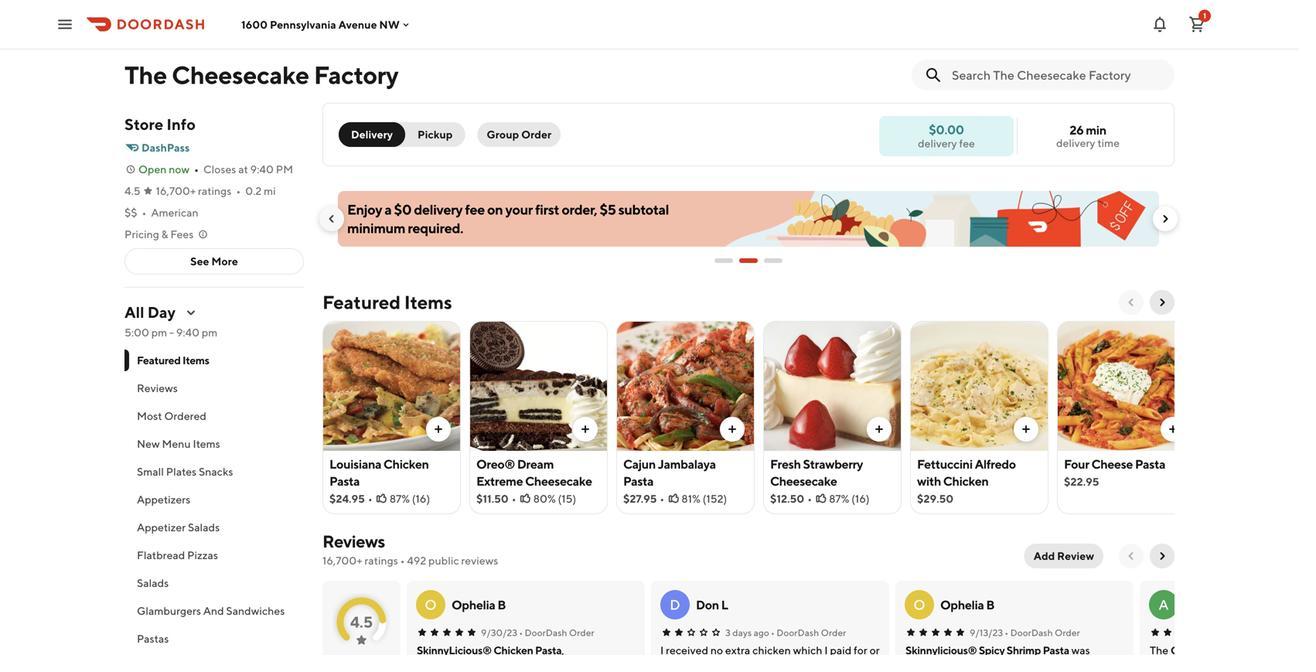 Task type: locate. For each thing, give the bounding box(es) containing it.
9:40 for pm
[[176, 326, 200, 339]]

fee inside enjoy a $0 delivery fee on your first order, $5 subtotal minimum required.
[[465, 201, 485, 218]]

menu
[[162, 437, 191, 450]]

pasta right cheese
[[1135, 457, 1165, 471]]

• inside reviews 16,700+ ratings • 492 public reviews
[[400, 554, 405, 567]]

2 horizontal spatial cheesecake
[[770, 474, 837, 488]]

see more
[[190, 255, 238, 268]]

order for 9/30/23
[[569, 627, 594, 638]]

with
[[917, 474, 941, 488]]

(16)
[[412, 492, 430, 505], [852, 492, 870, 505]]

pm left -
[[151, 326, 167, 339]]

1 horizontal spatial 16,700+
[[322, 554, 362, 567]]

2 • doordash order from the left
[[771, 627, 846, 638]]

2 add item to cart image from the left
[[579, 423, 592, 435]]

delivery inside $0.00 delivery fee
[[918, 137, 957, 150]]

day
[[147, 303, 176, 321]]

0 vertical spatial 9:40
[[250, 163, 274, 176]]

on
[[487, 201, 503, 218]]

flatbread
[[137, 549, 185, 561]]

87%
[[390, 492, 410, 505], [829, 492, 849, 505]]

1 vertical spatial salads
[[137, 577, 169, 589]]

ophelia up 9/13/23
[[940, 597, 984, 612]]

0 horizontal spatial 87%
[[390, 492, 410, 505]]

doordash right 9/30/23
[[525, 627, 567, 638]]

• doordash order right ago
[[771, 627, 846, 638]]

ratings down the reviews link
[[365, 554, 398, 567]]

1 o from the left
[[425, 596, 437, 613]]

0 horizontal spatial fee
[[465, 201, 485, 218]]

• right the $27.95
[[660, 492, 665, 505]]

the
[[125, 60, 167, 89]]

pricing & fees button
[[125, 227, 209, 242]]

1 vertical spatial 4.5
[[350, 613, 373, 631]]

0 horizontal spatial 9:40
[[176, 326, 200, 339]]

oreo®
[[476, 457, 515, 471]]

0 vertical spatial featured
[[322, 291, 401, 313]]

reviews for reviews
[[137, 382, 178, 394]]

1 horizontal spatial cheesecake
[[525, 474, 592, 488]]

glamburgers and sandwiches
[[137, 604, 285, 617]]

1 horizontal spatial doordash
[[777, 627, 819, 638]]

9:40 for pm
[[250, 163, 274, 176]]

add item to cart image for fresh strawberry cheesecake
[[873, 423, 885, 435]]

1 horizontal spatial fee
[[959, 137, 975, 150]]

select promotional banner element
[[715, 247, 783, 275]]

1 horizontal spatial ophelia
[[940, 597, 984, 612]]

• right now
[[194, 163, 199, 176]]

items down 'required.'
[[404, 291, 452, 313]]

add review button
[[1024, 544, 1104, 568]]

16,700+ inside reviews 16,700+ ratings • 492 public reviews
[[322, 554, 362, 567]]

0 vertical spatial 16,700+
[[156, 184, 196, 197]]

ophelia for 9/30/23
[[452, 597, 495, 612]]

0 vertical spatial reviews
[[137, 382, 178, 394]]

1 vertical spatial featured items
[[137, 354, 209, 367]]

2 87% from the left
[[829, 492, 849, 505]]

(16) down strawberry
[[852, 492, 870, 505]]

1 vertical spatial ratings
[[365, 554, 398, 567]]

salads inside "button"
[[188, 521, 220, 534]]

fettuccini alfredo with chicken image
[[911, 321, 1048, 451]]

chicken
[[384, 457, 429, 471], [943, 474, 989, 488]]

0 vertical spatial chicken
[[384, 457, 429, 471]]

fee
[[959, 137, 975, 150], [465, 201, 485, 218]]

the cheesecake factory image
[[138, 0, 197, 36]]

Delivery radio
[[339, 122, 405, 147]]

1 ophelia from the left
[[452, 597, 495, 612]]

flatbread pizzas
[[137, 549, 218, 561]]

0 horizontal spatial reviews
[[137, 382, 178, 394]]

1 • doordash order from the left
[[519, 627, 594, 638]]

• right ago
[[771, 627, 775, 638]]

1 vertical spatial chicken
[[943, 474, 989, 488]]

1 vertical spatial 16,700+
[[322, 554, 362, 567]]

0 vertical spatial fee
[[959, 137, 975, 150]]

1 doordash from the left
[[525, 627, 567, 638]]

0 vertical spatial 4.5
[[125, 184, 140, 197]]

1 horizontal spatial (16)
[[852, 492, 870, 505]]

a
[[1159, 596, 1169, 613]]

cheesecake up $12.50
[[770, 474, 837, 488]]

16,700+ up the american
[[156, 184, 196, 197]]

reviews
[[137, 382, 178, 394], [322, 531, 385, 551]]

open menu image
[[56, 15, 74, 34]]

featured items down minimum
[[322, 291, 452, 313]]

1 horizontal spatial b
[[986, 597, 995, 612]]

items inside 'featured items' "heading"
[[404, 291, 452, 313]]

0 vertical spatial items
[[404, 291, 452, 313]]

0 horizontal spatial pm
[[151, 326, 167, 339]]

87% for fresh strawberry cheesecake
[[829, 492, 849, 505]]

store info
[[125, 115, 196, 133]]

87% down louisiana chicken pasta at left bottom
[[390, 492, 410, 505]]

cajun jambalaya pasta image
[[617, 321, 754, 451]]

cheesecake up 80% (15)
[[525, 474, 592, 488]]

0 horizontal spatial add item to cart image
[[726, 423, 739, 435]]

• right $$
[[142, 206, 146, 219]]

1 add item to cart image from the left
[[726, 423, 739, 435]]

2 b from the left
[[986, 597, 995, 612]]

add item to cart image
[[432, 423, 445, 435], [579, 423, 592, 435], [873, 423, 885, 435], [1020, 423, 1032, 435]]

pasta inside louisiana chicken pasta
[[329, 474, 360, 488]]

delivery inside 26 min delivery time
[[1056, 136, 1095, 149]]

0 horizontal spatial ratings
[[198, 184, 232, 197]]

0 vertical spatial ratings
[[198, 184, 232, 197]]

group
[[487, 128, 519, 141]]

items down most ordered button
[[193, 437, 220, 450]]

ophelia up 9/30/23
[[452, 597, 495, 612]]

• doordash order right 9/30/23
[[519, 627, 594, 638]]

chicken inside fettuccini alfredo with chicken $29.50
[[943, 474, 989, 488]]

1 horizontal spatial chicken
[[943, 474, 989, 488]]

9/13/23
[[970, 627, 1003, 638]]

0 horizontal spatial doordash
[[525, 627, 567, 638]]

pasta inside cajun jambalaya pasta
[[623, 474, 654, 488]]

items
[[404, 291, 452, 313], [183, 354, 209, 367], [193, 437, 220, 450]]

1 horizontal spatial add item to cart image
[[1167, 423, 1179, 435]]

order for 3 days ago
[[821, 627, 846, 638]]

previous button of carousel image
[[326, 213, 338, 225]]

87% down fresh strawberry cheesecake
[[829, 492, 849, 505]]

sandwiches
[[226, 604, 285, 617]]

add item to cart image for oreo® dream extreme cheesecake
[[579, 423, 592, 435]]

fresh strawberry cheesecake
[[770, 457, 863, 488]]

closes
[[203, 163, 236, 176]]

1 pm from the left
[[151, 326, 167, 339]]

at
[[238, 163, 248, 176]]

1 horizontal spatial o
[[914, 596, 926, 613]]

1 add item to cart image from the left
[[432, 423, 445, 435]]

ophelia b
[[452, 597, 506, 612], [940, 597, 995, 612]]

0 horizontal spatial (16)
[[412, 492, 430, 505]]

ago
[[754, 627, 769, 638]]

ophelia b up 9/13/23
[[940, 597, 995, 612]]

0 horizontal spatial • doordash order
[[519, 627, 594, 638]]

1 horizontal spatial reviews
[[322, 531, 385, 551]]

next button of carousel image
[[1159, 213, 1172, 225]]

pm right -
[[202, 326, 218, 339]]

cajun
[[623, 457, 656, 471]]

2 horizontal spatial pasta
[[1135, 457, 1165, 471]]

notification bell image
[[1151, 15, 1169, 34]]

1 horizontal spatial • doordash order
[[771, 627, 846, 638]]

items up reviews button on the bottom of page
[[183, 354, 209, 367]]

add item to cart image for cajun jambalaya pasta
[[726, 423, 739, 435]]

0 horizontal spatial pasta
[[329, 474, 360, 488]]

l
[[721, 597, 728, 612]]

featured items down -
[[137, 354, 209, 367]]

(16) for louisiana chicken pasta
[[412, 492, 430, 505]]

9/30/23
[[481, 627, 517, 638]]

0 horizontal spatial 87% (16)
[[390, 492, 430, 505]]

b
[[498, 597, 506, 612], [986, 597, 995, 612]]

0 vertical spatial salads
[[188, 521, 220, 534]]

open now
[[138, 163, 190, 176]]

pasta for four cheese pasta $22.95
[[1135, 457, 1165, 471]]

2 horizontal spatial delivery
[[1056, 136, 1095, 149]]

2 horizontal spatial doordash
[[1010, 627, 1053, 638]]

salads up pizzas at left
[[188, 521, 220, 534]]

add item to cart image
[[726, 423, 739, 435], [1167, 423, 1179, 435]]

26
[[1070, 123, 1084, 137]]

ratings down closes
[[198, 184, 232, 197]]

• left 492
[[400, 554, 405, 567]]

1 vertical spatial items
[[183, 354, 209, 367]]

1 horizontal spatial 87% (16)
[[829, 492, 870, 505]]

minimum
[[347, 220, 405, 236]]

four cheese pasta $22.95
[[1064, 457, 1165, 488]]

salads down the flatbread
[[137, 577, 169, 589]]

1 vertical spatial featured
[[137, 354, 181, 367]]

3 doordash from the left
[[1010, 627, 1053, 638]]

featured down "5:00 pm - 9:40 pm"
[[137, 354, 181, 367]]

• right $24.95
[[368, 492, 373, 505]]

doordash for 9/30/23
[[525, 627, 567, 638]]

0.2
[[245, 184, 262, 197]]

your
[[505, 201, 533, 218]]

1 horizontal spatial delivery
[[918, 137, 957, 150]]

louisiana chicken pasta
[[329, 457, 429, 488]]

1 horizontal spatial pm
[[202, 326, 218, 339]]

1 horizontal spatial ophelia b
[[940, 597, 995, 612]]

jambalaya
[[658, 457, 716, 471]]

new
[[137, 437, 160, 450]]

pasta down cajun
[[623, 474, 654, 488]]

1 horizontal spatial salads
[[188, 521, 220, 534]]

87% (16) down strawberry
[[829, 492, 870, 505]]

o for 9/13/23
[[914, 596, 926, 613]]

0 horizontal spatial salads
[[137, 577, 169, 589]]

1 ophelia b from the left
[[452, 597, 506, 612]]

order
[[521, 128, 552, 141], [569, 627, 594, 638], [821, 627, 846, 638], [1055, 627, 1080, 638]]

b for 9/30/23
[[498, 597, 506, 612]]

doordash
[[525, 627, 567, 638], [777, 627, 819, 638], [1010, 627, 1053, 638]]

1 horizontal spatial 87%
[[829, 492, 849, 505]]

chicken down fettuccini
[[943, 474, 989, 488]]

4.5
[[125, 184, 140, 197], [350, 613, 373, 631]]

1 horizontal spatial ratings
[[365, 554, 398, 567]]

pasta up $24.95
[[329, 474, 360, 488]]

3 • doordash order from the left
[[1005, 627, 1080, 638]]

2 vertical spatial items
[[193, 437, 220, 450]]

2 add item to cart image from the left
[[1167, 423, 1179, 435]]

pastas button
[[125, 625, 304, 653]]

group order button
[[477, 122, 561, 147]]

b up 9/30/23
[[498, 597, 506, 612]]

cheesecake down the 1600
[[172, 60, 309, 89]]

1 87% from the left
[[390, 492, 410, 505]]

0 horizontal spatial o
[[425, 596, 437, 613]]

group order
[[487, 128, 552, 141]]

dream
[[517, 457, 554, 471]]

most
[[137, 409, 162, 422]]

Item Search search field
[[952, 67, 1162, 84]]

$$
[[125, 206, 137, 219]]

26 min delivery time
[[1056, 123, 1120, 149]]

reviews button
[[125, 374, 304, 402]]

reviews
[[461, 554, 498, 567]]

1 vertical spatial fee
[[465, 201, 485, 218]]

previous image
[[1125, 550, 1138, 562]]

order inside button
[[521, 128, 552, 141]]

9:40 right -
[[176, 326, 200, 339]]

mi
[[264, 184, 276, 197]]

reviews down $24.95
[[322, 531, 385, 551]]

1 horizontal spatial pasta
[[623, 474, 654, 488]]

2 horizontal spatial • doordash order
[[1005, 627, 1080, 638]]

Pickup radio
[[396, 122, 465, 147]]

1 vertical spatial reviews
[[322, 531, 385, 551]]

cheesecake inside fresh strawberry cheesecake
[[770, 474, 837, 488]]

1 87% (16) from the left
[[390, 492, 430, 505]]

small
[[137, 465, 164, 478]]

0 horizontal spatial b
[[498, 597, 506, 612]]

0 horizontal spatial ophelia b
[[452, 597, 506, 612]]

1 horizontal spatial featured
[[322, 291, 401, 313]]

0 horizontal spatial chicken
[[384, 457, 429, 471]]

2 o from the left
[[914, 596, 926, 613]]

ratings
[[198, 184, 232, 197], [365, 554, 398, 567]]

fettuccini alfredo with chicken $29.50
[[917, 457, 1016, 505]]

min
[[1086, 123, 1107, 137]]

pasta inside four cheese pasta $22.95
[[1135, 457, 1165, 471]]

o for 9/30/23
[[425, 596, 437, 613]]

87% (16) for louisiana chicken pasta
[[390, 492, 430, 505]]

glamburgers and sandwiches button
[[125, 597, 304, 625]]

1 b from the left
[[498, 597, 506, 612]]

87% (16) down louisiana chicken pasta at left bottom
[[390, 492, 430, 505]]

doordash right 9/13/23
[[1010, 627, 1053, 638]]

2 (16) from the left
[[852, 492, 870, 505]]

previous button of carousel image
[[1125, 296, 1138, 309]]

1 (16) from the left
[[412, 492, 430, 505]]

•
[[194, 163, 199, 176], [236, 184, 241, 197], [142, 206, 146, 219], [368, 492, 373, 505], [512, 492, 516, 505], [660, 492, 665, 505], [808, 492, 812, 505], [400, 554, 405, 567], [519, 627, 523, 638], [771, 627, 775, 638], [1005, 627, 1009, 638]]

87% (16) for fresh strawberry cheesecake
[[829, 492, 870, 505]]

plates
[[166, 465, 197, 478]]

2 doordash from the left
[[777, 627, 819, 638]]

0 horizontal spatial featured
[[137, 354, 181, 367]]

reviews inside button
[[137, 382, 178, 394]]

ophelia b up 9/30/23
[[452, 597, 506, 612]]

2 ophelia from the left
[[940, 597, 984, 612]]

0 horizontal spatial featured items
[[137, 354, 209, 367]]

doordash right ago
[[777, 627, 819, 638]]

9:40 right at
[[250, 163, 274, 176]]

2 pm from the left
[[202, 326, 218, 339]]

reviews up most
[[137, 382, 178, 394]]

80% (15)
[[533, 492, 576, 505]]

appetizer salads button
[[125, 514, 304, 541]]

2 ophelia b from the left
[[940, 597, 995, 612]]

ophelia b for 9/30/23
[[452, 597, 506, 612]]

• doordash order for 9/30/23
[[519, 627, 594, 638]]

pickup
[[418, 128, 453, 141]]

3 add item to cart image from the left
[[873, 423, 885, 435]]

featured down minimum
[[322, 291, 401, 313]]

• doordash order right 9/13/23
[[1005, 627, 1080, 638]]

0 vertical spatial featured items
[[322, 291, 452, 313]]

cheese
[[1092, 457, 1133, 471]]

16,700+ down the reviews link
[[322, 554, 362, 567]]

1600 pennsylvania avenue nw
[[241, 18, 400, 31]]

0 horizontal spatial ophelia
[[452, 597, 495, 612]]

$12.50
[[770, 492, 804, 505]]

0 horizontal spatial delivery
[[414, 201, 463, 218]]

don
[[696, 597, 719, 612]]

chicken right louisiana
[[384, 457, 429, 471]]

featured items
[[322, 291, 452, 313], [137, 354, 209, 367]]

featured items heading
[[322, 290, 452, 315]]

store
[[125, 115, 163, 133]]

reviews inside reviews 16,700+ ratings • 492 public reviews
[[322, 531, 385, 551]]

1 horizontal spatial 9:40
[[250, 163, 274, 176]]

b up 9/13/23
[[986, 597, 995, 612]]

• doordash order for 9/13/23
[[1005, 627, 1080, 638]]

fettuccini
[[917, 457, 973, 471]]

(16) down louisiana chicken pasta at left bottom
[[412, 492, 430, 505]]

1 vertical spatial 9:40
[[176, 326, 200, 339]]

delivery
[[1056, 136, 1095, 149], [918, 137, 957, 150], [414, 201, 463, 218]]

80%
[[533, 492, 556, 505]]

2 87% (16) from the left
[[829, 492, 870, 505]]



Task type: describe. For each thing, give the bounding box(es) containing it.
appetizers
[[137, 493, 190, 506]]

• closes at 9:40 pm
[[194, 163, 293, 176]]

next button of carousel image
[[1156, 296, 1169, 309]]

$5
[[600, 201, 616, 218]]

nw
[[379, 18, 400, 31]]

(15)
[[558, 492, 576, 505]]

5:00
[[125, 326, 149, 339]]

oreo® dream extreme cheesecake image
[[470, 321, 607, 451]]

four cheese pasta image
[[1058, 321, 1195, 451]]

order for 9/13/23
[[1055, 627, 1080, 638]]

appetizers button
[[125, 486, 304, 514]]

reviews for reviews 16,700+ ratings • 492 public reviews
[[322, 531, 385, 551]]

ratings inside reviews 16,700+ ratings • 492 public reviews
[[365, 554, 398, 567]]

$11.50
[[476, 492, 509, 505]]

extreme
[[476, 474, 523, 488]]

alfredo
[[975, 457, 1016, 471]]

• left 0.2
[[236, 184, 241, 197]]

now
[[169, 163, 190, 176]]

new menu items
[[137, 437, 220, 450]]

see more button
[[125, 249, 303, 274]]

required.
[[408, 220, 463, 236]]

pasta for cajun jambalaya pasta
[[623, 474, 654, 488]]

(16) for fresh strawberry cheesecake
[[852, 492, 870, 505]]

see
[[190, 255, 209, 268]]

next image
[[1156, 550, 1169, 562]]

info
[[167, 115, 196, 133]]

the cheesecake factory
[[125, 60, 399, 89]]

review
[[1057, 549, 1094, 562]]

most ordered button
[[125, 402, 304, 430]]

pizzas
[[187, 549, 218, 561]]

snacks
[[199, 465, 233, 478]]

new menu items button
[[125, 430, 304, 458]]

5:00 pm - 9:40 pm
[[125, 326, 218, 339]]

cajun jambalaya pasta
[[623, 457, 716, 488]]

four
[[1064, 457, 1089, 471]]

most ordered
[[137, 409, 206, 422]]

chicken inside louisiana chicken pasta
[[384, 457, 429, 471]]

louisiana chicken pasta image
[[323, 321, 460, 451]]

ophelia for 9/13/23
[[940, 597, 984, 612]]

all
[[125, 303, 144, 321]]

$29.50
[[917, 492, 954, 505]]

pennsylvania
[[270, 18, 336, 31]]

doordash for 9/13/23
[[1010, 627, 1053, 638]]

ophelia b for 9/13/23
[[940, 597, 995, 612]]

b for 9/13/23
[[986, 597, 995, 612]]

add item to cart image for louisiana chicken pasta
[[432, 423, 445, 435]]

492
[[407, 554, 426, 567]]

menus image
[[185, 306, 197, 319]]

enjoy a $0 delivery fee on your first order, $5 subtotal minimum required.
[[347, 201, 669, 236]]

louisiana
[[329, 457, 381, 471]]

3
[[725, 627, 731, 638]]

fees
[[170, 228, 194, 241]]

cheesecake inside the oreo® dream extreme cheesecake
[[525, 474, 592, 488]]

all day
[[125, 303, 176, 321]]

fresh
[[770, 457, 801, 471]]

81% (152)
[[682, 492, 727, 505]]

delivery inside enjoy a $0 delivery fee on your first order, $5 subtotal minimum required.
[[414, 201, 463, 218]]

first
[[535, 201, 559, 218]]

1600
[[241, 18, 268, 31]]

glamburgers
[[137, 604, 201, 617]]

ordered
[[164, 409, 206, 422]]

3 days ago
[[725, 627, 769, 638]]

• right 9/13/23
[[1005, 627, 1009, 638]]

1
[[1203, 11, 1206, 20]]

$22.95
[[1064, 475, 1099, 488]]

0 horizontal spatial 16,700+
[[156, 184, 196, 197]]

public
[[428, 554, 459, 567]]

1 items, open order cart image
[[1188, 15, 1206, 34]]

strawberry
[[803, 457, 863, 471]]

$27.95
[[623, 492, 657, 505]]

0 horizontal spatial cheesecake
[[172, 60, 309, 89]]

pricing & fees
[[125, 228, 194, 241]]

$0.00 delivery fee
[[918, 122, 975, 150]]

87% for louisiana chicken pasta
[[390, 492, 410, 505]]

avenue
[[338, 18, 377, 31]]

featured inside "heading"
[[322, 291, 401, 313]]

time
[[1098, 136, 1120, 149]]

d
[[670, 596, 680, 613]]

• right $11.50
[[512, 492, 516, 505]]

oreo® dream extreme cheesecake
[[476, 457, 592, 488]]

order methods option group
[[339, 122, 465, 147]]

4 add item to cart image from the left
[[1020, 423, 1032, 435]]

salads inside button
[[137, 577, 169, 589]]

flatbread pizzas button
[[125, 541, 304, 569]]

$0.00
[[929, 122, 964, 137]]

• right 9/30/23
[[519, 627, 523, 638]]

1 horizontal spatial 4.5
[[350, 613, 373, 631]]

&
[[161, 228, 168, 241]]

days
[[733, 627, 752, 638]]

fee inside $0.00 delivery fee
[[959, 137, 975, 150]]

$0
[[394, 201, 411, 218]]

a
[[385, 201, 392, 218]]

order,
[[562, 201, 597, 218]]

reviews 16,700+ ratings • 492 public reviews
[[322, 531, 498, 567]]

add item to cart image for four cheese pasta
[[1167, 423, 1179, 435]]

(152)
[[703, 492, 727, 505]]

pastas
[[137, 632, 169, 645]]

add
[[1034, 549, 1055, 562]]

appetizer
[[137, 521, 186, 534]]

1 horizontal spatial featured items
[[322, 291, 452, 313]]

dashpass
[[142, 141, 190, 154]]

$24.95
[[329, 492, 365, 505]]

• right $12.50
[[808, 492, 812, 505]]

add review
[[1034, 549, 1094, 562]]

doordash for 3 days ago
[[777, 627, 819, 638]]

small plates snacks button
[[125, 458, 304, 486]]

• doordash order for 3 days ago
[[771, 627, 846, 638]]

more
[[211, 255, 238, 268]]

0 horizontal spatial 4.5
[[125, 184, 140, 197]]

1600 pennsylvania avenue nw button
[[241, 18, 412, 31]]

pasta for louisiana chicken pasta
[[329, 474, 360, 488]]

fresh strawberry cheesecake image
[[764, 321, 901, 451]]

appetizer salads
[[137, 521, 220, 534]]

items inside the new menu items button
[[193, 437, 220, 450]]

reviews link
[[322, 531, 385, 551]]



Task type: vqa. For each thing, say whether or not it's contained in the screenshot.


